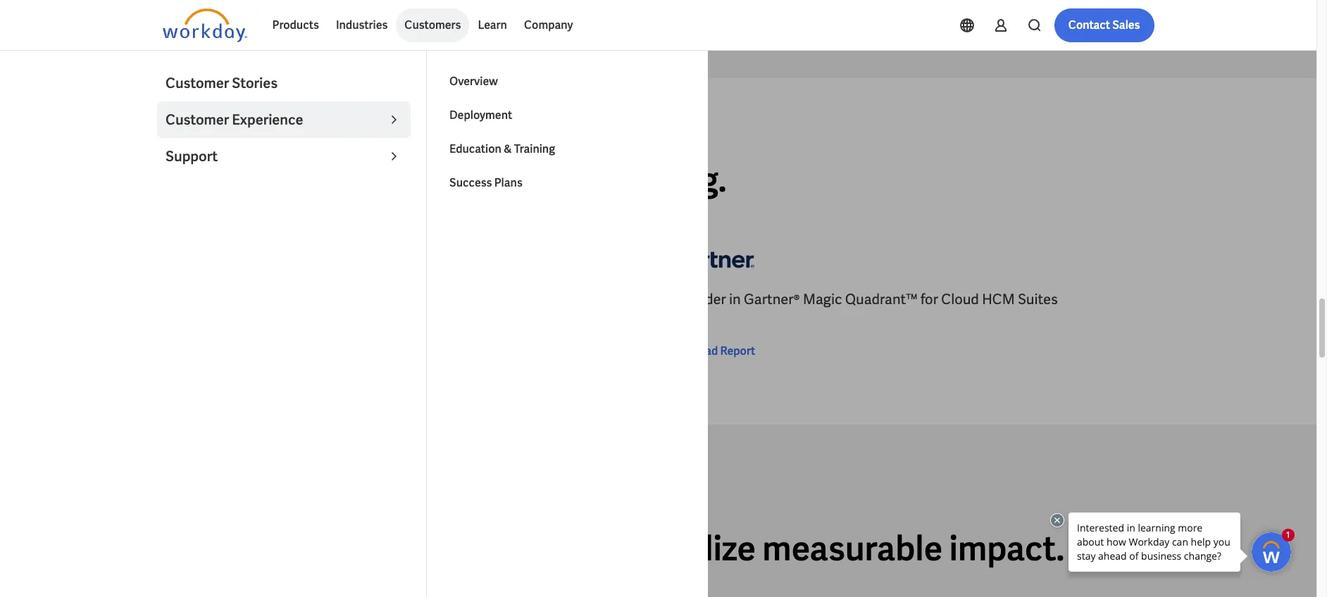 Task type: describe. For each thing, give the bounding box(es) containing it.
2 cloud from the left
[[942, 291, 979, 309]]

industries
[[495, 527, 649, 571]]

company
[[524, 18, 573, 32]]

in for gartner®
[[729, 291, 741, 309]]

customers button
[[396, 8, 470, 42]]

education
[[450, 142, 502, 156]]

contact sales link
[[1055, 8, 1155, 42]]

what analysts say
[[162, 124, 264, 137]]

finance,
[[331, 158, 453, 202]]

gartner image
[[670, 239, 754, 279]]

customer experience button
[[157, 101, 411, 138]]

leader for a leader in gartner® magic quadrant™ for cloud hcm suites
[[683, 291, 726, 309]]

2 gartner® from the left
[[744, 291, 800, 309]]

2023
[[237, 291, 267, 309]]

all
[[452, 527, 488, 571]]

go to the homepage image
[[162, 8, 247, 42]]

enterprises
[[213, 310, 286, 329]]

leader for a leader in 2023 gartner® magic quadrant™ for cloud erp for service- centric enterprises
[[175, 291, 219, 309]]

analysts
[[194, 124, 244, 137]]

centric
[[162, 310, 210, 329]]

customers
[[405, 18, 461, 32]]

a leader in 2023 gartner® magic quadrant™ for cloud erp for service- centric enterprises
[[162, 291, 610, 329]]

deployment
[[450, 108, 512, 123]]

customer stories
[[166, 74, 278, 92]]

leader
[[193, 158, 289, 202]]

success plans link
[[441, 166, 695, 200]]

quadrant™ inside a leader in 2023 gartner® magic quadrant™ for cloud erp for service- centric enterprises
[[372, 291, 444, 309]]

across
[[343, 527, 445, 571]]

service-
[[558, 291, 610, 309]]

gartner® inside a leader in 2023 gartner® magic quadrant™ for cloud erp for service- centric enterprises
[[270, 291, 326, 309]]

deployment link
[[441, 99, 695, 132]]

experience
[[232, 111, 303, 129]]

say
[[245, 124, 264, 137]]

customer for customer stories
[[166, 74, 229, 92]]

companies across all industries realize measurable impact.
[[162, 527, 1065, 571]]

training
[[514, 142, 555, 156]]

a for a leader in gartner® magic quadrant™ for cloud hcm suites
[[670, 291, 679, 309]]

learn
[[478, 18, 507, 32]]

read
[[692, 344, 718, 359]]

products
[[272, 18, 319, 32]]

plans
[[494, 175, 523, 190]]

in for finance,
[[296, 158, 324, 202]]



Task type: locate. For each thing, give the bounding box(es) containing it.
a for a leader in finance, hr, and planning.
[[162, 158, 186, 202]]

1 quadrant™ from the left
[[372, 291, 444, 309]]

1 leader from the left
[[175, 291, 219, 309]]

learn button
[[470, 8, 516, 42]]

1 horizontal spatial gartner®
[[744, 291, 800, 309]]

leader inside a leader in 2023 gartner® magic quadrant™ for cloud erp for service- centric enterprises
[[175, 291, 219, 309]]

2 horizontal spatial for
[[921, 291, 939, 309]]

quadrant™
[[372, 291, 444, 309], [845, 291, 918, 309]]

a
[[162, 158, 186, 202], [162, 291, 172, 309], [670, 291, 679, 309]]

1 vertical spatial customer
[[166, 111, 229, 129]]

magic
[[329, 291, 369, 309], [803, 291, 842, 309]]

a down what
[[162, 158, 186, 202]]

sales
[[1113, 18, 1141, 32]]

3 for from the left
[[921, 291, 939, 309]]

overview link
[[441, 65, 695, 99]]

planning.
[[585, 158, 727, 202]]

and
[[520, 158, 578, 202]]

gartner®
[[270, 291, 326, 309], [744, 291, 800, 309]]

suites
[[1018, 291, 1058, 309]]

in down gartner image
[[729, 291, 741, 309]]

a up the centric
[[162, 291, 172, 309]]

2 customer from the top
[[166, 111, 229, 129]]

gartner® right '2023'
[[270, 291, 326, 309]]

report
[[720, 344, 756, 359]]

cloud
[[468, 291, 506, 309], [942, 291, 979, 309]]

support button
[[157, 138, 411, 175]]

hcm
[[982, 291, 1015, 309]]

0 horizontal spatial quadrant™
[[372, 291, 444, 309]]

0 horizontal spatial leader
[[175, 291, 219, 309]]

overview
[[450, 74, 498, 89]]

for left hcm
[[921, 291, 939, 309]]

a leader in gartner® magic quadrant™ for cloud hcm suites
[[670, 291, 1058, 309]]

customer up support
[[166, 111, 229, 129]]

contact sales
[[1069, 18, 1141, 32]]

for left the erp in the left of the page
[[447, 291, 465, 309]]

2 leader from the left
[[683, 291, 726, 309]]

cloud inside a leader in 2023 gartner® magic quadrant™ for cloud erp for service- centric enterprises
[[468, 291, 506, 309]]

a leader in finance, hr, and planning.
[[162, 158, 727, 202]]

0 horizontal spatial in
[[222, 291, 234, 309]]

erp
[[509, 291, 534, 309]]

contact
[[1069, 18, 1111, 32]]

a for a leader in 2023 gartner® magic quadrant™ for cloud erp for service- centric enterprises
[[162, 291, 172, 309]]

for right the erp in the left of the page
[[537, 291, 555, 309]]

read report link
[[670, 343, 756, 360]]

measurable
[[763, 527, 943, 571]]

read report
[[692, 344, 756, 359]]

industries button
[[328, 8, 396, 42]]

&
[[504, 142, 512, 156]]

0 horizontal spatial for
[[447, 291, 465, 309]]

a inside a leader in 2023 gartner® magic quadrant™ for cloud erp for service- centric enterprises
[[162, 291, 172, 309]]

customer stories link
[[157, 65, 411, 101]]

1 magic from the left
[[329, 291, 369, 309]]

0 vertical spatial customer
[[166, 74, 229, 92]]

2 for from the left
[[537, 291, 555, 309]]

leader down gartner image
[[683, 291, 726, 309]]

leader
[[175, 291, 219, 309], [683, 291, 726, 309]]

0 horizontal spatial cloud
[[468, 291, 506, 309]]

for
[[447, 291, 465, 309], [537, 291, 555, 309], [921, 291, 939, 309]]

2 magic from the left
[[803, 291, 842, 309]]

education & training
[[450, 142, 555, 156]]

1 horizontal spatial for
[[537, 291, 555, 309]]

customer inside dropdown button
[[166, 111, 229, 129]]

leader up the centric
[[175, 291, 219, 309]]

1 for from the left
[[447, 291, 465, 309]]

gartner® up report
[[744, 291, 800, 309]]

products button
[[264, 8, 328, 42]]

impact.
[[950, 527, 1065, 571]]

realize
[[656, 527, 756, 571]]

1 customer from the top
[[166, 74, 229, 92]]

hr,
[[459, 158, 513, 202]]

1 horizontal spatial leader
[[683, 291, 726, 309]]

1 horizontal spatial quadrant™
[[845, 291, 918, 309]]

cloud left hcm
[[942, 291, 979, 309]]

0 horizontal spatial gartner®
[[270, 291, 326, 309]]

in
[[296, 158, 324, 202], [222, 291, 234, 309], [729, 291, 741, 309]]

company button
[[516, 8, 582, 42]]

1 cloud from the left
[[468, 291, 506, 309]]

support
[[166, 147, 218, 166]]

industries
[[336, 18, 388, 32]]

1 horizontal spatial in
[[296, 158, 324, 202]]

stories
[[232, 74, 278, 92]]

customer for customer experience
[[166, 111, 229, 129]]

0 horizontal spatial magic
[[329, 291, 369, 309]]

companies
[[162, 527, 337, 571]]

2 quadrant™ from the left
[[845, 291, 918, 309]]

what
[[162, 124, 192, 137]]

in down customer experience dropdown button
[[296, 158, 324, 202]]

customer
[[166, 74, 229, 92], [166, 111, 229, 129]]

1 horizontal spatial magic
[[803, 291, 842, 309]]

customer up what analysts say on the left of the page
[[166, 74, 229, 92]]

cloud left the erp in the left of the page
[[468, 291, 506, 309]]

magic inside a leader in 2023 gartner® magic quadrant™ for cloud erp for service- centric enterprises
[[329, 291, 369, 309]]

1 gartner® from the left
[[270, 291, 326, 309]]

a down gartner image
[[670, 291, 679, 309]]

success
[[450, 175, 492, 190]]

education & training link
[[441, 132, 695, 166]]

2 horizontal spatial in
[[729, 291, 741, 309]]

success plans
[[450, 175, 523, 190]]

in inside a leader in 2023 gartner® magic quadrant™ for cloud erp for service- centric enterprises
[[222, 291, 234, 309]]

in left '2023'
[[222, 291, 234, 309]]

1 horizontal spatial cloud
[[942, 291, 979, 309]]

in for 2023
[[222, 291, 234, 309]]

customer experience
[[166, 111, 303, 129]]



Task type: vqa. For each thing, say whether or not it's contained in the screenshot.
bottom work.
no



